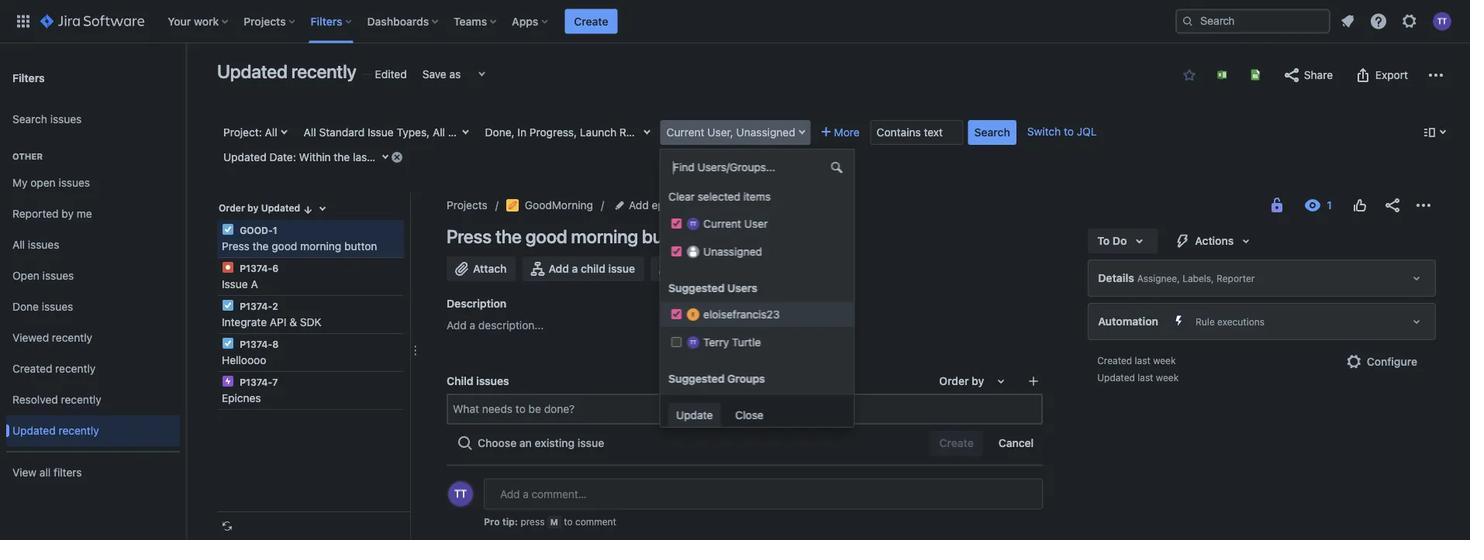 Task type: locate. For each thing, give the bounding box(es) containing it.
comments button
[[515, 509, 580, 527]]

issues
[[50, 113, 82, 126], [59, 177, 90, 189], [28, 239, 59, 251], [42, 270, 74, 282], [42, 301, 73, 313], [476, 375, 509, 388]]

do inside dropdown button
[[753, 126, 767, 139]]

0 horizontal spatial press
[[222, 240, 250, 253]]

recently down resolved recently link
[[59, 425, 99, 437]]

launch
[[580, 126, 617, 139]]

1 horizontal spatial button
[[642, 226, 695, 247]]

issue up suggested users
[[701, 263, 728, 275]]

notifications image
[[1339, 12, 1357, 31]]

types, right in
[[527, 126, 560, 139]]

a for description...
[[470, 319, 475, 332]]

0 vertical spatial current
[[667, 126, 705, 139]]

good up 6 at the left of page
[[272, 240, 297, 253]]

0 horizontal spatial add
[[447, 319, 467, 332]]

filters right projects dropdown button
[[311, 15, 342, 28]]

1 vertical spatial to
[[564, 517, 573, 528]]

projects left goodmorning 'icon'
[[447, 199, 488, 212]]

dashboards button
[[363, 9, 444, 34]]

to right the "test,"
[[738, 126, 750, 139]]

2 task from the left
[[648, 126, 671, 139]]

by for updated
[[247, 203, 259, 214]]

press the good morning button up 6 at the left of page
[[222, 240, 377, 253]]

more button
[[816, 120, 866, 145]]

0 vertical spatial to
[[1064, 125, 1074, 138]]

&
[[290, 316, 297, 329]]

create button
[[565, 9, 618, 34]]

3 p1374- from the top
[[240, 339, 272, 350]]

groups
[[727, 373, 765, 385]]

2
[[272, 301, 278, 312]]

types, up remove criteria icon
[[397, 126, 430, 139]]

created down viewed
[[12, 363, 52, 375]]

pro
[[484, 517, 500, 528]]

morning down small icon
[[300, 240, 341, 253]]

created recently link
[[6, 354, 180, 385]]

good- up the current user
[[718, 199, 755, 212]]

banner
[[0, 0, 1470, 43]]

description...
[[478, 319, 544, 332]]

jql
[[1077, 125, 1097, 138]]

task image for press the good morning button
[[222, 223, 234, 236]]

issue for add a child issue
[[608, 263, 635, 275]]

1 horizontal spatial a
[[572, 263, 578, 275]]

order for order by
[[939, 375, 969, 388]]

2 vertical spatial 1
[[273, 225, 277, 236]]

good- down order by updated
[[240, 225, 273, 236]]

issue right the existing
[[578, 437, 604, 450]]

terry
[[703, 336, 729, 349]]

good-1 up the current user
[[718, 199, 760, 212]]

by inside order by updated link
[[247, 203, 259, 214]]

add left epic
[[629, 199, 649, 212]]

all for all
[[491, 511, 504, 524]]

recently
[[291, 60, 356, 82], [52, 332, 92, 344], [55, 363, 96, 375], [61, 394, 101, 406], [59, 425, 99, 437]]

2 p1374- from the top
[[240, 301, 272, 312]]

items
[[743, 190, 770, 203]]

issue for choose an existing issue
[[578, 437, 604, 450]]

share image
[[1384, 196, 1402, 215]]

menu bar
[[483, 509, 636, 527]]

1 horizontal spatial good-
[[718, 199, 755, 212]]

0 horizontal spatial created
[[12, 363, 52, 375]]

issue
[[368, 126, 394, 139], [498, 126, 524, 139], [222, 278, 248, 291]]

1 horizontal spatial to
[[1098, 235, 1110, 247]]

order
[[219, 203, 245, 214], [939, 375, 969, 388]]

1 vertical spatial good-
[[240, 225, 273, 236]]

projects for projects "link" at top left
[[447, 199, 488, 212]]

2 suggested from the top
[[668, 373, 724, 385]]

0 horizontal spatial search
[[12, 113, 47, 126]]

task image up helloooo
[[222, 337, 234, 350]]

by inside reported by me link
[[62, 208, 74, 220]]

m
[[550, 518, 558, 528]]

all up 'within'
[[304, 126, 316, 139]]

updated inside other "group"
[[12, 425, 56, 437]]

issue inside button
[[578, 437, 604, 450]]

existing
[[535, 437, 575, 450]]

labels,
[[1183, 273, 1214, 284]]

0 horizontal spatial to
[[564, 517, 573, 528]]

0 horizontal spatial a
[[470, 319, 475, 332]]

task left in
[[472, 126, 495, 139]]

1 vertical spatial projects
[[447, 199, 488, 212]]

search left switch on the top of page
[[975, 126, 1010, 139]]

configure
[[1367, 356, 1418, 368]]

task image up bug icon
[[222, 223, 234, 236]]

current for current user,                                 unassigned
[[667, 126, 705, 139]]

4 p1374- from the top
[[240, 377, 272, 388]]

1 horizontal spatial order
[[939, 375, 969, 388]]

0 vertical spatial good-
[[718, 199, 755, 212]]

as
[[449, 68, 461, 81]]

the down goodmorning 'icon'
[[495, 226, 522, 247]]

1 vertical spatial do
[[1113, 235, 1127, 247]]

integrate api & sdk
[[222, 316, 322, 329]]

None submit
[[668, 403, 720, 428]]

progress,
[[530, 126, 577, 139]]

created inside 'link'
[[12, 363, 52, 375]]

press
[[447, 226, 492, 247], [222, 240, 250, 253]]

viewed
[[12, 332, 49, 344]]

p1374- up integrate
[[240, 301, 272, 312]]

add down description on the left
[[447, 319, 467, 332]]

1 horizontal spatial task
[[648, 126, 671, 139]]

search inside "button"
[[975, 126, 1010, 139]]

week
[[382, 151, 408, 164], [1153, 355, 1176, 366], [1156, 372, 1179, 383]]

0 vertical spatial to
[[738, 126, 750, 139]]

updated down automation
[[1098, 372, 1135, 383]]

suggested down link issue button
[[668, 282, 724, 295]]

profile image of terry turtle image
[[448, 482, 473, 507]]

issues up open issues
[[28, 239, 59, 251]]

user
[[744, 218, 768, 230]]

issue up remove criteria icon
[[368, 126, 394, 139]]

updated recently inside other "group"
[[12, 425, 99, 437]]

launched,
[[656, 126, 708, 139]]

recently down created recently 'link'
[[61, 394, 101, 406]]

unassigned up 'find users/groups...' field
[[736, 126, 795, 139]]

0 vertical spatial projects
[[244, 15, 286, 28]]

good down goodmorning link
[[526, 226, 567, 247]]

1 vertical spatial add
[[549, 263, 569, 275]]

p1374-8
[[237, 339, 279, 350]]

terry turtle
[[703, 336, 761, 349]]

issues up "my open issues" at the top
[[50, 113, 82, 126]]

add inside button
[[549, 263, 569, 275]]

updated inside created last week updated last week
[[1098, 372, 1135, 383]]

7
[[272, 377, 278, 388]]

add
[[629, 199, 649, 212], [549, 263, 569, 275], [447, 319, 467, 332]]

1 vertical spatial filters
[[12, 71, 45, 84]]

issues right open
[[42, 270, 74, 282]]

2 vertical spatial add
[[447, 319, 467, 332]]

the down standard
[[334, 151, 350, 164]]

search for search
[[975, 126, 1010, 139]]

epicnes
[[222, 392, 261, 405]]

None checkbox
[[671, 219, 681, 229], [671, 309, 681, 320], [671, 219, 681, 229], [671, 309, 681, 320]]

1 horizontal spatial updated recently
[[217, 60, 356, 82]]

pro tip: press m to comment
[[484, 517, 616, 528]]

1 horizontal spatial the
[[334, 151, 350, 164]]

resolved recently
[[12, 394, 101, 406]]

1 horizontal spatial 1
[[374, 151, 379, 164]]

p1374- up epicnes
[[240, 377, 272, 388]]

1 horizontal spatial press
[[447, 226, 492, 247]]

1 horizontal spatial add
[[549, 263, 569, 275]]

selected
[[697, 190, 740, 203]]

1 task image from the top
[[222, 223, 234, 236]]

0 horizontal spatial projects
[[244, 15, 286, 28]]

bug,
[[563, 126, 586, 139]]

p1374- up helloooo
[[240, 339, 272, 350]]

p1374- up a
[[240, 263, 272, 274]]

1 p1374- from the top
[[240, 263, 272, 274]]

2 horizontal spatial the
[[495, 226, 522, 247]]

updated recently down projects dropdown button
[[217, 60, 356, 82]]

do up 'find users/groups...' field
[[753, 126, 767, 139]]

all inside "button"
[[491, 511, 504, 524]]

0 vertical spatial last
[[353, 151, 371, 164]]

2 horizontal spatial 1
[[755, 199, 760, 212]]

0 vertical spatial order
[[219, 203, 245, 214]]

1 horizontal spatial do
[[1113, 235, 1127, 247]]

current inside dropdown button
[[667, 126, 705, 139]]

1 horizontal spatial search
[[975, 126, 1010, 139]]

1 horizontal spatial types,
[[527, 126, 560, 139]]

updated recently down the resolved recently
[[12, 425, 99, 437]]

0 vertical spatial unassigned
[[736, 126, 795, 139]]

task image
[[222, 223, 234, 236], [222, 337, 234, 350]]

created down automation
[[1098, 355, 1132, 366]]

turtle
[[732, 336, 761, 349]]

0 horizontal spatial morning
[[300, 240, 341, 253]]

unassigned
[[736, 126, 795, 139], [703, 245, 762, 258]]

recently up created recently
[[52, 332, 92, 344]]

0 horizontal spatial good-1
[[237, 225, 277, 236]]

export
[[1376, 69, 1408, 81]]

1 horizontal spatial issue
[[608, 263, 635, 275]]

all standard issue types,                                 all sub-task issue types,                                 bug,                                 epic,                                 story,                                 task button
[[297, 120, 671, 145]]

all up open
[[12, 239, 25, 251]]

0 horizontal spatial order
[[219, 203, 245, 214]]

1 vertical spatial a
[[470, 319, 475, 332]]

sidebar navigation image
[[169, 62, 203, 93]]

0 vertical spatial suggested
[[668, 282, 724, 295]]

by left create child 'icon'
[[972, 375, 984, 388]]

all left sub-
[[433, 126, 445, 139]]

1 horizontal spatial by
[[247, 203, 259, 214]]

projects right work
[[244, 15, 286, 28]]

1 vertical spatial suggested
[[668, 373, 724, 385]]

good-1 down order by updated
[[237, 225, 277, 236]]

all inside all issues link
[[12, 239, 25, 251]]

actions button
[[1164, 229, 1265, 254]]

all
[[39, 467, 51, 479]]

reported by me link
[[6, 199, 180, 230]]

a down description on the left
[[470, 319, 475, 332]]

to
[[1064, 125, 1074, 138], [564, 517, 573, 528]]

small image
[[1183, 69, 1196, 81]]

project: all
[[223, 126, 277, 139]]

2 horizontal spatial issue
[[498, 126, 524, 139]]

0 vertical spatial filters
[[311, 15, 342, 28]]

recently inside 'link'
[[55, 363, 96, 375]]

suggested down terry
[[668, 373, 724, 385]]

0 horizontal spatial good-
[[240, 225, 273, 236]]

to right m in the bottom of the page
[[564, 517, 573, 528]]

share link
[[1275, 63, 1341, 88]]

issues for child issues
[[476, 375, 509, 388]]

1 horizontal spatial projects
[[447, 199, 488, 212]]

current down good-1 link
[[703, 218, 741, 230]]

to left the jql
[[1064, 125, 1074, 138]]

history button
[[586, 509, 633, 527]]

task right story,
[[648, 126, 671, 139]]

0 horizontal spatial updated recently
[[12, 425, 99, 437]]

press up bug icon
[[222, 240, 250, 253]]

filters up search issues
[[12, 71, 45, 84]]

clear selected items
[[668, 190, 770, 203]]

suggested for suggested groups
[[668, 373, 724, 385]]

0 horizontal spatial types,
[[397, 126, 430, 139]]

a inside button
[[572, 263, 578, 275]]

first
[[998, 511, 1018, 524]]

updated recently
[[217, 60, 356, 82], [12, 425, 99, 437]]

search
[[12, 113, 47, 126], [975, 126, 1010, 139]]

vote options: no one has voted for this issue yet. image
[[1351, 196, 1370, 215]]

current left user,
[[667, 126, 705, 139]]

rule executions
[[1196, 316, 1265, 327]]

2 horizontal spatial add
[[629, 199, 649, 212]]

filters
[[54, 467, 82, 479]]

created inside created last week updated last week
[[1098, 355, 1132, 366]]

1 vertical spatial 1
[[755, 199, 760, 212]]

search up 'other'
[[12, 113, 47, 126]]

add for add a description...
[[447, 319, 467, 332]]

1 left remove criteria icon
[[374, 151, 379, 164]]

1 vertical spatial week
[[1153, 355, 1176, 366]]

done,                                 in progress,                                 launch ready,                                 launched,                                 test,                                 to do button
[[479, 120, 767, 145]]

option
[[660, 393, 854, 418]]

add left child
[[549, 263, 569, 275]]

0 vertical spatial do
[[753, 126, 767, 139]]

cancel button
[[989, 431, 1043, 456]]

0 horizontal spatial do
[[753, 126, 767, 139]]

the up p1374-6
[[252, 240, 269, 253]]

2 vertical spatial last
[[1138, 372, 1154, 383]]

morning up child
[[571, 226, 638, 247]]

users
[[727, 282, 757, 295]]

1 vertical spatial to
[[1098, 235, 1110, 247]]

settings image
[[1401, 12, 1419, 31]]

0 vertical spatial good-1
[[718, 199, 760, 212]]

None checkbox
[[671, 247, 681, 257], [671, 337, 681, 347], [671, 247, 681, 257], [671, 337, 681, 347]]

my open issues
[[12, 177, 90, 189]]

0 horizontal spatial to
[[738, 126, 750, 139]]

1 vertical spatial current
[[703, 218, 741, 230]]

all left press
[[491, 511, 504, 524]]

filters inside popup button
[[311, 15, 342, 28]]

search inside search issues link
[[12, 113, 47, 126]]

0 vertical spatial 1
[[374, 151, 379, 164]]

1 vertical spatial task image
[[222, 337, 234, 350]]

all issues
[[12, 239, 59, 251]]

do up details
[[1113, 235, 1127, 247]]

by left the me
[[62, 208, 74, 220]]

work
[[194, 15, 219, 28]]

add inside popup button
[[629, 199, 649, 212]]

created for created recently
[[12, 363, 52, 375]]

0 horizontal spatial by
[[62, 208, 74, 220]]

by for me
[[62, 208, 74, 220]]

Find Users/Groups... field
[[668, 157, 847, 178]]

1 horizontal spatial filters
[[311, 15, 342, 28]]

1 down order by updated link
[[273, 225, 277, 236]]

issues up "viewed recently"
[[42, 301, 73, 313]]

by inside order by popup button
[[972, 375, 984, 388]]

open
[[12, 270, 39, 282]]

issue left progress,
[[498, 126, 524, 139]]

jira software image
[[40, 12, 144, 31], [40, 12, 144, 31]]

resolved
[[12, 394, 58, 406]]

order by updated link
[[217, 199, 316, 217]]

unassigned down the current user
[[703, 245, 762, 258]]

updated down resolved at the bottom left of the page
[[12, 425, 56, 437]]

1
[[374, 151, 379, 164], [755, 199, 760, 212], [273, 225, 277, 236]]

1 vertical spatial updated recently
[[12, 425, 99, 437]]

0 horizontal spatial issue
[[578, 437, 604, 450]]

banner containing your work
[[0, 0, 1470, 43]]

history
[[591, 511, 628, 524]]

press down projects "link" at top left
[[447, 226, 492, 247]]

issues right child on the left bottom
[[476, 375, 509, 388]]

suggested
[[668, 282, 724, 295], [668, 373, 724, 385]]

a left child
[[572, 263, 578, 275]]

issues right open on the left of page
[[59, 177, 90, 189]]

issues for search issues
[[50, 113, 82, 126]]

epic image
[[222, 375, 234, 388]]

share
[[1304, 69, 1333, 81]]

epic,
[[589, 126, 613, 139]]

issue right child
[[608, 263, 635, 275]]

2 task image from the top
[[222, 337, 234, 350]]

your work button
[[163, 9, 234, 34]]

Search field
[[1176, 9, 1331, 34]]

1 horizontal spatial created
[[1098, 355, 1132, 366]]

recently down viewed recently link
[[55, 363, 96, 375]]

order for order by updated
[[219, 203, 245, 214]]

order inside popup button
[[939, 375, 969, 388]]

child issues
[[447, 375, 509, 388]]

add for add a child issue
[[549, 263, 569, 275]]

press the good morning button down goodmorning
[[447, 226, 695, 247]]

1 up user
[[755, 199, 760, 212]]

to up details
[[1098, 235, 1110, 247]]

1 vertical spatial order
[[939, 375, 969, 388]]

0 horizontal spatial task
[[472, 126, 495, 139]]

0 vertical spatial add
[[629, 199, 649, 212]]

p1374- for helloooo
[[240, 339, 272, 350]]

your
[[168, 15, 191, 28]]

add a description...
[[447, 319, 544, 332]]

current user,                                 unassigned
[[667, 126, 795, 139]]

2 horizontal spatial by
[[972, 375, 984, 388]]

by left small icon
[[247, 203, 259, 214]]

helloooo
[[222, 354, 266, 367]]

0 vertical spatial a
[[572, 263, 578, 275]]

standard
[[319, 126, 365, 139]]

0 vertical spatial task image
[[222, 223, 234, 236]]

projects inside dropdown button
[[244, 15, 286, 28]]

1 suggested from the top
[[668, 282, 724, 295]]

recently for updated recently link
[[59, 425, 99, 437]]

open in google sheets image
[[1249, 69, 1262, 81]]

switch
[[1027, 125, 1061, 138]]

link issue
[[677, 263, 728, 275]]

small image
[[302, 204, 314, 216]]

updated left small icon
[[261, 203, 300, 214]]

issue down bug icon
[[222, 278, 248, 291]]

switch to jql
[[1027, 125, 1097, 138]]



Task type: describe. For each thing, give the bounding box(es) containing it.
details element
[[1088, 260, 1436, 297]]

api
[[270, 316, 287, 329]]

a
[[251, 278, 258, 291]]

search button
[[968, 120, 1017, 145]]

choose an existing issue button
[[447, 431, 614, 456]]

1 horizontal spatial morning
[[571, 226, 638, 247]]

create child image
[[1028, 375, 1040, 388]]

0 horizontal spatial 1
[[273, 225, 277, 236]]

add a child issue
[[549, 263, 635, 275]]

all for all standard issue types,                                 all sub-task issue types,                                 bug,                                 epic,                                 story,                                 task
[[304, 126, 316, 139]]

press
[[521, 517, 545, 528]]

updated down project: on the top left of page
[[223, 151, 267, 164]]

to do
[[1098, 235, 1127, 247]]

1 task from the left
[[472, 126, 495, 139]]

apps
[[512, 15, 538, 28]]

newest first
[[957, 511, 1018, 524]]

details assignee, labels, reporter
[[1098, 272, 1255, 285]]

1 inside good-1 link
[[755, 199, 760, 212]]

2 horizontal spatial issue
[[701, 263, 728, 275]]

a for child
[[572, 263, 578, 275]]

apps button
[[507, 9, 554, 34]]

default image
[[830, 161, 843, 174]]

rule
[[1196, 316, 1215, 327]]

2 vertical spatial week
[[1156, 372, 1179, 383]]

unassigned inside dropdown button
[[736, 126, 795, 139]]

0 horizontal spatial button
[[344, 240, 377, 253]]

add a child issue button
[[522, 257, 644, 282]]

all issues link
[[6, 230, 180, 261]]

description
[[447, 297, 507, 310]]

task image for helloooo
[[222, 337, 234, 350]]

actions image
[[1415, 196, 1433, 215]]

0 horizontal spatial the
[[252, 240, 269, 253]]

child
[[581, 263, 606, 275]]

all for all issues
[[12, 239, 25, 251]]

to inside 'dropdown button'
[[1098, 235, 1110, 247]]

your profile and settings image
[[1433, 12, 1452, 31]]

all button
[[487, 509, 509, 527]]

to inside dropdown button
[[738, 126, 750, 139]]

other group
[[6, 135, 180, 451]]

viewed recently link
[[6, 323, 180, 354]]

open issues
[[12, 270, 74, 282]]

primary element
[[9, 0, 1176, 43]]

all standard issue types,                                 all sub-task issue types,                                 bug,                                 epic,                                 story,                                 task
[[304, 126, 671, 139]]

all up date: at top
[[265, 126, 277, 139]]

goodmorning image
[[506, 199, 519, 212]]

projects for projects dropdown button
[[244, 15, 286, 28]]

recently down filters popup button
[[291, 60, 356, 82]]

menu bar containing all
[[483, 509, 636, 527]]

save
[[422, 68, 447, 81]]

activity
[[447, 490, 486, 503]]

link
[[677, 263, 698, 275]]

appswitcher icon image
[[14, 12, 33, 31]]

p1374- for integrate api & sdk
[[240, 301, 272, 312]]

add for add epic
[[629, 199, 649, 212]]

1 horizontal spatial good
[[526, 226, 567, 247]]

within
[[299, 151, 331, 164]]

in
[[518, 126, 527, 139]]

0 horizontal spatial filters
[[12, 71, 45, 84]]

search image
[[1182, 15, 1194, 28]]

6
[[272, 263, 279, 274]]

1 vertical spatial good-1
[[237, 225, 277, 236]]

me
[[77, 208, 92, 220]]

1 vertical spatial unassigned
[[703, 245, 762, 258]]

updated recently link
[[6, 416, 180, 447]]

issue a
[[222, 278, 258, 291]]

p1374- for epicnes
[[240, 377, 272, 388]]

Child issues field
[[448, 396, 1042, 423]]

updated down projects dropdown button
[[217, 60, 288, 82]]

0 horizontal spatial issue
[[222, 278, 248, 291]]

search issues
[[12, 113, 82, 126]]

resolved recently link
[[6, 385, 180, 416]]

done
[[12, 301, 39, 313]]

comments
[[520, 511, 575, 524]]

order by updated
[[219, 203, 300, 214]]

created recently
[[12, 363, 96, 375]]

good-1 link
[[718, 196, 760, 215]]

viewed recently
[[12, 332, 92, 344]]

create
[[574, 15, 608, 28]]

order by
[[939, 375, 984, 388]]

1 vertical spatial last
[[1135, 355, 1151, 366]]

link issue button
[[651, 257, 739, 282]]

p1374-7
[[237, 377, 278, 388]]

recently for created recently 'link'
[[55, 363, 96, 375]]

switch to jql link
[[1027, 125, 1097, 138]]

bug image
[[222, 261, 234, 274]]

help image
[[1370, 12, 1388, 31]]

2 types, from the left
[[527, 126, 560, 139]]

teams button
[[449, 9, 503, 34]]

eloisefrancis23
[[703, 308, 779, 321]]

ready,
[[620, 126, 653, 139]]

suggested groups
[[668, 373, 765, 385]]

8
[[272, 339, 279, 350]]

goodmorning
[[525, 199, 593, 212]]

to do button
[[1088, 229, 1158, 254]]

suggested users
[[668, 282, 757, 295]]

automation
[[1098, 315, 1159, 328]]

executions
[[1218, 316, 1265, 327]]

reporter
[[1217, 273, 1255, 284]]

other
[[12, 152, 43, 162]]

do inside 'dropdown button'
[[1113, 235, 1127, 247]]

task image
[[222, 299, 234, 312]]

remove criteria image
[[391, 151, 403, 163]]

sdk
[[300, 316, 322, 329]]

open
[[30, 177, 56, 189]]

my open issues link
[[6, 168, 180, 199]]

search issues link
[[6, 104, 180, 135]]

more
[[834, 126, 860, 139]]

issues for open issues
[[42, 270, 74, 282]]

current for current user
[[703, 218, 741, 230]]

updated date: within the last 1 week
[[223, 151, 408, 164]]

an
[[520, 437, 532, 450]]

issues for all issues
[[28, 239, 59, 251]]

Add a comment… field
[[484, 479, 1043, 510]]

recently for viewed recently link
[[52, 332, 92, 344]]

0 horizontal spatial good
[[272, 240, 297, 253]]

issues for done issues
[[42, 301, 73, 313]]

p1374- for issue a
[[240, 263, 272, 274]]

0 horizontal spatial press the good morning button
[[222, 240, 377, 253]]

automation element
[[1088, 303, 1436, 340]]

1 horizontal spatial press the good morning button
[[447, 226, 695, 247]]

edited
[[375, 68, 407, 81]]

test,
[[711, 126, 735, 139]]

save as
[[422, 68, 461, 81]]

last for updated
[[1138, 372, 1154, 383]]

done,
[[485, 126, 515, 139]]

0 vertical spatial updated recently
[[217, 60, 356, 82]]

created for created last week updated last week
[[1098, 355, 1132, 366]]

newest first button
[[947, 509, 1043, 527]]

suggested users element
[[660, 302, 854, 357]]

user,
[[708, 126, 734, 139]]

1 horizontal spatial good-1
[[718, 199, 760, 212]]

assignee,
[[1138, 273, 1180, 284]]

0 vertical spatial week
[[382, 151, 408, 164]]

search for search issues
[[12, 113, 47, 126]]

add epic button
[[612, 196, 678, 215]]

integrate
[[222, 316, 267, 329]]

attach button
[[447, 257, 516, 282]]

your work
[[168, 15, 219, 28]]

suggested for suggested users
[[668, 282, 724, 295]]

sub-
[[448, 126, 472, 139]]

projects link
[[447, 196, 488, 215]]

last for the
[[353, 151, 371, 164]]

open in microsoft excel image
[[1216, 69, 1228, 81]]

Search issues using keywords text field
[[871, 120, 964, 145]]

1 horizontal spatial issue
[[368, 126, 394, 139]]

recently for resolved recently link
[[61, 394, 101, 406]]

projects button
[[239, 9, 301, 34]]

clear
[[668, 190, 694, 203]]

1 types, from the left
[[397, 126, 430, 139]]

1 horizontal spatial to
[[1064, 125, 1074, 138]]



Task type: vqa. For each thing, say whether or not it's contained in the screenshot.
LINK GOALS
no



